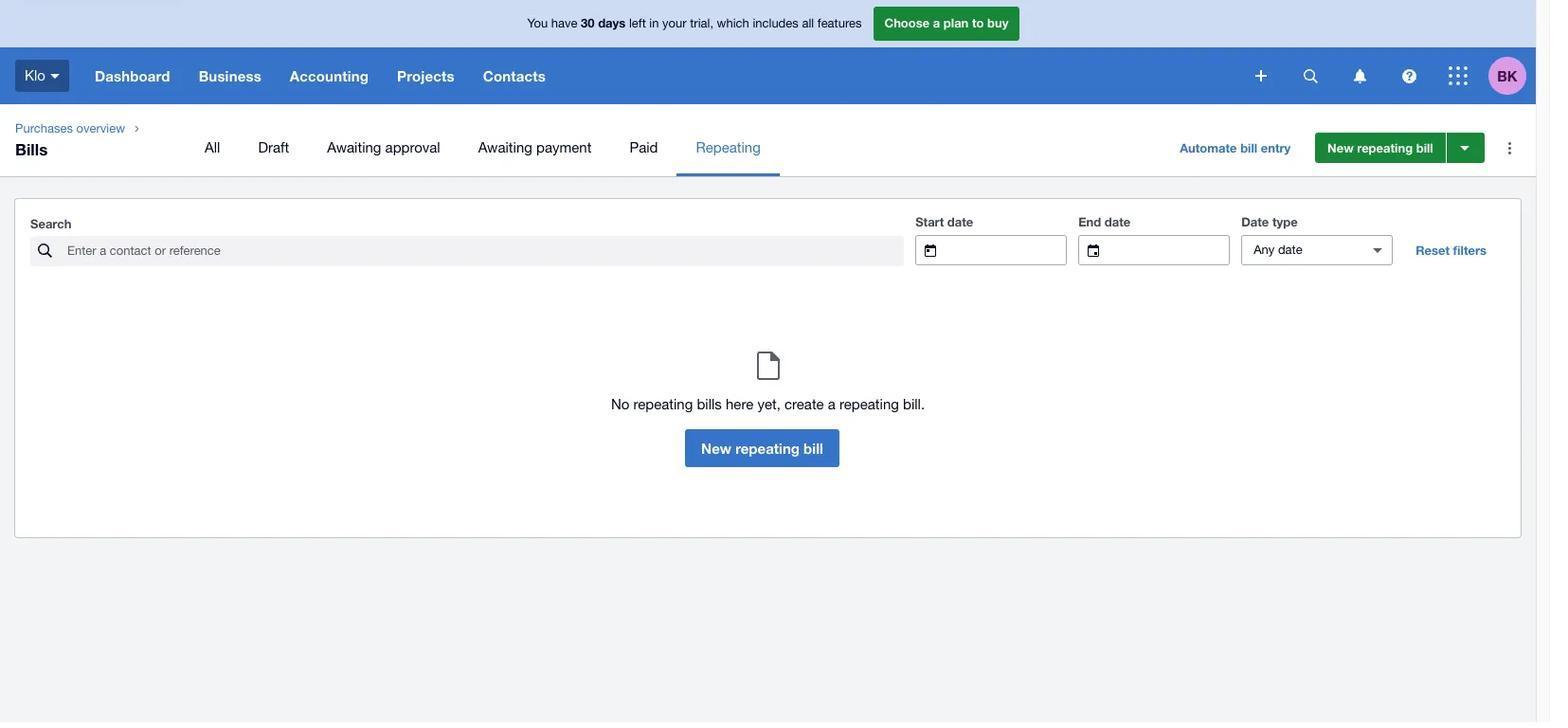 Task type: locate. For each thing, give the bounding box(es) containing it.
2 horizontal spatial bill
[[1417, 140, 1434, 155]]

0 vertical spatial new repeating bill button
[[1316, 133, 1446, 163]]

all
[[802, 16, 815, 31]]

awaiting approval
[[327, 139, 440, 155]]

you
[[528, 16, 548, 31]]

2 awaiting from the left
[[478, 139, 533, 155]]

overflow menu image
[[1492, 129, 1530, 167]]

paid link
[[611, 119, 677, 176]]

date right start
[[948, 214, 974, 229]]

bill
[[1241, 140, 1258, 155], [1417, 140, 1434, 155], [804, 440, 824, 457]]

Search field
[[65, 237, 905, 265]]

bk
[[1498, 67, 1518, 84]]

have
[[552, 16, 578, 31]]

end
[[1079, 214, 1102, 229]]

draft link
[[239, 119, 308, 176]]

0 vertical spatial new repeating bill
[[1328, 140, 1434, 155]]

yet,
[[758, 396, 781, 412]]

no
[[611, 396, 630, 412]]

bill left overflow menu icon
[[1417, 140, 1434, 155]]

new down the bills
[[702, 440, 732, 457]]

new right 'entry'
[[1328, 140, 1354, 155]]

svg image left bk
[[1449, 66, 1468, 85]]

purchases overview link
[[8, 119, 133, 138]]

1 horizontal spatial new repeating bill
[[1328, 140, 1434, 155]]

start date
[[916, 214, 974, 229]]

0 horizontal spatial a
[[828, 396, 836, 412]]

1 horizontal spatial new
[[1328, 140, 1354, 155]]

klo
[[25, 67, 45, 83]]

date type
[[1242, 214, 1298, 229]]

bill left 'entry'
[[1241, 140, 1258, 155]]

all
[[205, 139, 220, 155]]

date
[[948, 214, 974, 229], [1105, 214, 1131, 229]]

0 horizontal spatial new repeating bill
[[702, 440, 824, 457]]

create
[[785, 396, 824, 412]]

1 horizontal spatial date
[[1105, 214, 1131, 229]]

purchases
[[15, 121, 73, 136]]

menu containing all
[[186, 119, 1154, 176]]

bills
[[15, 139, 48, 159]]

here
[[726, 396, 754, 412]]

features
[[818, 16, 862, 31]]

approval
[[385, 139, 440, 155]]

0 horizontal spatial date
[[948, 214, 974, 229]]

0 horizontal spatial awaiting
[[327, 139, 381, 155]]

draft
[[258, 139, 289, 155]]

svg image
[[1449, 66, 1468, 85], [1256, 70, 1267, 82]]

paid
[[630, 139, 658, 155]]

a right create at the right bottom
[[828, 396, 836, 412]]

awaiting left payment
[[478, 139, 533, 155]]

banner
[[0, 0, 1537, 104]]

contacts button
[[469, 47, 560, 104]]

bills navigation
[[0, 104, 1537, 176]]

1 awaiting from the left
[[327, 139, 381, 155]]

0 horizontal spatial bill
[[804, 440, 824, 457]]

svg image inside klo popup button
[[50, 74, 60, 78]]

entry
[[1262, 140, 1292, 155]]

0 vertical spatial new
[[1328, 140, 1354, 155]]

new repeating bill
[[1328, 140, 1434, 155], [702, 440, 824, 457]]

to
[[973, 15, 984, 31]]

reset
[[1416, 243, 1450, 258]]

svg image
[[1304, 69, 1318, 83], [1354, 69, 1367, 83], [1403, 69, 1417, 83], [50, 74, 60, 78]]

bill down create at the right bottom
[[804, 440, 824, 457]]

date right end
[[1105, 214, 1131, 229]]

navigation
[[81, 47, 1243, 104]]

1 vertical spatial new repeating bill button
[[685, 429, 840, 467]]

a left the plan
[[934, 15, 941, 31]]

in
[[650, 16, 659, 31]]

svg image up 'entry'
[[1256, 70, 1267, 82]]

1 horizontal spatial awaiting
[[478, 139, 533, 155]]

new repeating bill button
[[1316, 133, 1446, 163], [685, 429, 840, 467]]

awaiting for awaiting approval
[[327, 139, 381, 155]]

1 horizontal spatial new repeating bill button
[[1316, 133, 1446, 163]]

1 horizontal spatial a
[[934, 15, 941, 31]]

menu
[[186, 119, 1154, 176]]

includes
[[753, 16, 799, 31]]

1 vertical spatial new
[[702, 440, 732, 457]]

1 vertical spatial a
[[828, 396, 836, 412]]

1 horizontal spatial bill
[[1241, 140, 1258, 155]]

reset filters
[[1416, 243, 1487, 258]]

search
[[30, 216, 71, 231]]

repeating
[[1358, 140, 1414, 155], [634, 396, 693, 412], [840, 396, 900, 412], [736, 440, 800, 457]]

projects button
[[383, 47, 469, 104]]

new
[[1328, 140, 1354, 155], [702, 440, 732, 457]]

awaiting
[[327, 139, 381, 155], [478, 139, 533, 155]]

which
[[717, 16, 750, 31]]

automate bill entry button
[[1169, 133, 1303, 163]]

bills
[[697, 396, 722, 412]]

your
[[663, 16, 687, 31]]

1 date from the left
[[948, 214, 974, 229]]

menu inside bills navigation
[[186, 119, 1154, 176]]

awaiting payment
[[478, 139, 592, 155]]

navigation inside banner
[[81, 47, 1243, 104]]

bill inside popup button
[[1241, 140, 1258, 155]]

2 date from the left
[[1105, 214, 1131, 229]]

End date field
[[1115, 236, 1230, 264]]

a
[[934, 15, 941, 31], [828, 396, 836, 412]]

navigation containing dashboard
[[81, 47, 1243, 104]]

awaiting payment link
[[459, 119, 611, 176]]

awaiting left approval
[[327, 139, 381, 155]]



Task type: describe. For each thing, give the bounding box(es) containing it.
awaiting approval link
[[308, 119, 459, 176]]

purchases overview
[[15, 121, 125, 136]]

contacts
[[483, 67, 546, 84]]

0 vertical spatial a
[[934, 15, 941, 31]]

repeating inside bills navigation
[[1358, 140, 1414, 155]]

0 horizontal spatial new repeating bill button
[[685, 429, 840, 467]]

date
[[1242, 214, 1270, 229]]

Date type field
[[1243, 236, 1358, 264]]

end date
[[1079, 214, 1131, 229]]

trial,
[[690, 16, 714, 31]]

date for end date
[[1105, 214, 1131, 229]]

banner containing bk
[[0, 0, 1537, 104]]

filters
[[1454, 243, 1487, 258]]

dashboard link
[[81, 47, 185, 104]]

all link
[[186, 119, 239, 176]]

awaiting for awaiting payment
[[478, 139, 533, 155]]

repeating
[[696, 139, 761, 155]]

start
[[916, 214, 944, 229]]

accounting
[[290, 67, 369, 84]]

payment
[[537, 139, 592, 155]]

0 horizontal spatial svg image
[[1256, 70, 1267, 82]]

you have 30 days left in your trial, which includes all features
[[528, 15, 862, 31]]

days
[[598, 15, 626, 31]]

overview
[[76, 121, 125, 136]]

repeating link
[[677, 119, 780, 176]]

date for start date
[[948, 214, 974, 229]]

Start date field
[[952, 236, 1067, 264]]

choose a plan to buy
[[885, 15, 1009, 31]]

type
[[1273, 214, 1298, 229]]

accounting button
[[276, 47, 383, 104]]

automate bill entry
[[1180, 140, 1292, 155]]

plan
[[944, 15, 969, 31]]

new repeating bill button inside bills navigation
[[1316, 133, 1446, 163]]

0 horizontal spatial new
[[702, 440, 732, 457]]

1 horizontal spatial svg image
[[1449, 66, 1468, 85]]

automate
[[1180, 140, 1238, 155]]

1 vertical spatial new repeating bill
[[702, 440, 824, 457]]

buy
[[988, 15, 1009, 31]]

reset filters button
[[1405, 235, 1499, 265]]

business button
[[185, 47, 276, 104]]

choose
[[885, 15, 930, 31]]

projects
[[397, 67, 455, 84]]

new repeating bill inside bills navigation
[[1328, 140, 1434, 155]]

dashboard
[[95, 67, 170, 84]]

no repeating bills here yet, create a repeating bill.
[[611, 396, 925, 412]]

bk button
[[1489, 47, 1537, 104]]

business
[[199, 67, 262, 84]]

new inside bills navigation
[[1328, 140, 1354, 155]]

30
[[581, 15, 595, 31]]

bill.
[[903, 396, 925, 412]]

left
[[629, 16, 646, 31]]

klo button
[[0, 47, 81, 104]]



Task type: vqa. For each thing, say whether or not it's contained in the screenshot.
"New"
yes



